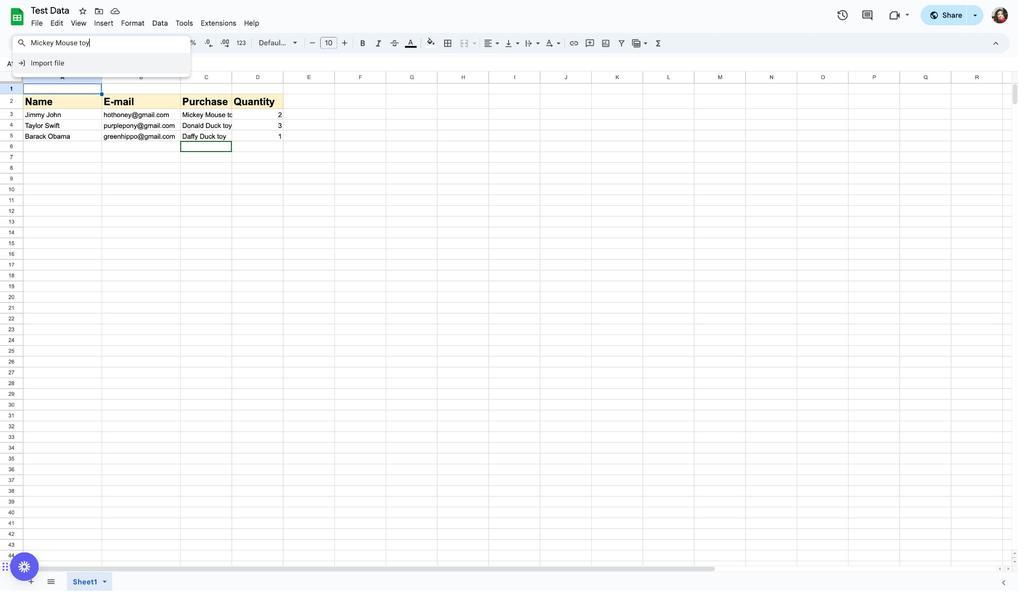 Task type: vqa. For each thing, say whether or not it's contained in the screenshot.
first heading from the bottom
no



Task type: locate. For each thing, give the bounding box(es) containing it.
insert chart image
[[601, 38, 611, 49]]

star image
[[78, 6, 88, 16]]

menu bar banner
[[0, 0, 1018, 592]]

last edit was 4 minutes ago image
[[837, 9, 849, 21]]

3 menu item from the left
[[67, 17, 90, 29]]

1 horizontal spatial toolbar
[[64, 573, 121, 592]]

None text field
[[71, 58, 1018, 72]]

font list. default (arial) selected. option
[[259, 36, 287, 50]]

menu item
[[27, 17, 47, 29], [47, 17, 67, 29], [67, 17, 90, 29], [90, 17, 117, 29], [117, 17, 148, 29], [148, 17, 172, 29], [172, 17, 197, 29], [197, 17, 240, 29], [240, 17, 263, 29]]

None text field
[[4, 59, 42, 69]]

application
[[0, 0, 1018, 592]]

toolbar
[[21, 573, 63, 592], [64, 573, 121, 592], [123, 573, 125, 592]]

add sheet image
[[26, 577, 35, 587]]

paint format image
[[114, 38, 125, 49]]

Star checkbox
[[76, 4, 90, 18]]

italic (⌘i) image
[[374, 38, 384, 49]]

1 horizontal spatial move image
[[94, 6, 104, 16]]

5 menu item from the left
[[117, 17, 148, 29]]

borders image
[[442, 36, 454, 50]]

0 horizontal spatial move image
[[2, 561, 5, 574]]

redo (⌘y) image
[[83, 38, 93, 49]]

select merge type image
[[470, 36, 477, 40]]

0 horizontal spatial toolbar
[[21, 573, 63, 592]]

1 toolbar from the left
[[21, 573, 63, 592]]

7 menu item from the left
[[172, 17, 197, 29]]

insert link (⌘k) image
[[569, 38, 579, 49]]

Rename text field
[[27, 4, 75, 16]]

functions image
[[653, 36, 664, 50]]

menu bar
[[27, 13, 263, 30]]

Font size text field
[[321, 37, 337, 49]]

Font size field
[[320, 37, 342, 50]]

menu bar inside "menu bar" "banner"
[[27, 13, 263, 30]]

move image left record a loom icon
[[2, 561, 5, 574]]

quick sharing actions image
[[974, 15, 977, 30]]

create a filter image
[[617, 38, 627, 49]]

increase decimal places image
[[220, 38, 230, 49]]

fill color image
[[425, 36, 437, 48]]

none text field inside 'name box (⌘ + j)' element
[[4, 59, 42, 69]]

strikethrough (⌘+shift+x) image
[[389, 38, 400, 49]]

9 menu item from the left
[[240, 17, 263, 29]]

move image right star image
[[94, 6, 104, 16]]

4 menu item from the left
[[90, 17, 117, 29]]

2 horizontal spatial toolbar
[[123, 573, 125, 592]]

name box (⌘ + j) element
[[3, 58, 50, 71]]

6 menu item from the left
[[148, 17, 172, 29]]

2 toolbar from the left
[[64, 573, 121, 592]]

move image
[[94, 6, 104, 16], [2, 561, 5, 574]]

sheets home image
[[8, 8, 26, 26]]

0 vertical spatial move image
[[94, 6, 104, 16]]



Task type: describe. For each thing, give the bounding box(es) containing it.
8 menu item from the left
[[197, 17, 240, 29]]

hide the menus (ctrl+shift+f) image
[[991, 38, 1001, 49]]

2 menu item from the left
[[47, 17, 67, 29]]

show all comments image
[[862, 9, 874, 22]]

1 menu item from the left
[[27, 17, 47, 29]]

decrease decimal places image
[[204, 38, 214, 49]]

insert comment (⌘+option+m) image
[[585, 38, 595, 49]]

increase font size (⌘+shift+period) image
[[340, 38, 350, 48]]

decrease font size (⌘+shift+comma) image
[[308, 38, 318, 48]]

1 vertical spatial move image
[[2, 561, 5, 574]]

bold (⌘b) image
[[358, 38, 368, 49]]

Menus (Option+/) field
[[13, 36, 190, 50]]

3 toolbar from the left
[[123, 573, 125, 592]]

text color image
[[405, 36, 417, 48]]

print (⌘p) image
[[99, 38, 109, 49]]

move image
[[5, 561, 9, 574]]

record a loom image
[[18, 561, 30, 574]]

undo (⌘z) image
[[67, 38, 77, 49]]

document status: saved to drive. image
[[110, 6, 120, 16]]

all sheets image
[[43, 574, 59, 590]]

main toolbar
[[63, 36, 667, 52]]

share. anyone with the link. anyone who has the link can access. no sign-in required. image
[[929, 10, 939, 20]]

merge cells image
[[459, 38, 469, 49]]



